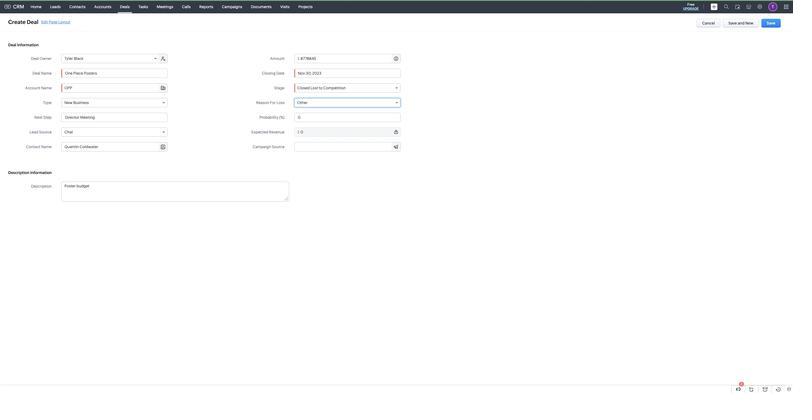 Task type: locate. For each thing, give the bounding box(es) containing it.
0 horizontal spatial new
[[64, 101, 73, 105]]

1 horizontal spatial description
[[31, 184, 52, 189]]

search image
[[724, 4, 729, 9]]

loss
[[277, 101, 285, 105]]

chat
[[64, 130, 73, 134]]

description for description
[[31, 184, 52, 189]]

MMM D, YYYY text field
[[294, 69, 401, 78]]

1 vertical spatial name
[[41, 86, 52, 90]]

source right 'lead'
[[39, 130, 52, 134]]

owner
[[40, 56, 52, 61]]

tyler
[[64, 56, 73, 61]]

1 vertical spatial information
[[30, 171, 52, 175]]

0 vertical spatial $
[[297, 56, 300, 61]]

name for account name
[[41, 86, 52, 90]]

cancel button
[[697, 19, 721, 28]]

revenue
[[269, 130, 285, 134]]

deal for deal owner
[[31, 56, 39, 61]]

(%)
[[279, 115, 285, 120]]

1 $ from the top
[[297, 56, 300, 61]]

tasks link
[[134, 0, 153, 13]]

calls
[[182, 4, 191, 9]]

1 name from the top
[[41, 71, 52, 76]]

stage
[[274, 86, 285, 90]]

description
[[8, 171, 29, 175], [31, 184, 52, 189]]

save left the and
[[729, 21, 737, 25]]

closing date
[[262, 71, 285, 76]]

0 horizontal spatial source
[[39, 130, 52, 134]]

2 name from the top
[[41, 86, 52, 90]]

source for lead source
[[39, 130, 52, 134]]

1 horizontal spatial new
[[746, 21, 754, 25]]

name
[[41, 71, 52, 76], [41, 86, 52, 90], [41, 145, 52, 149]]

home
[[31, 4, 41, 9]]

1 vertical spatial source
[[272, 145, 285, 149]]

0 horizontal spatial description
[[8, 171, 29, 175]]

3 name from the top
[[41, 145, 52, 149]]

None field
[[62, 84, 168, 92], [62, 143, 168, 151], [295, 143, 401, 151], [62, 84, 168, 92], [62, 143, 168, 151], [295, 143, 401, 151]]

accounts
[[94, 4, 111, 9]]

save inside button
[[767, 21, 776, 25]]

deal for deal information
[[8, 43, 16, 47]]

reason for loss
[[256, 101, 285, 105]]

deal down create
[[8, 43, 16, 47]]

1 save from the left
[[729, 21, 737, 25]]

information
[[17, 43, 39, 47], [30, 171, 52, 175]]

$ right revenue
[[297, 130, 300, 134]]

probability
[[260, 115, 279, 120]]

deal for deal name
[[32, 71, 40, 76]]

closed lost to competition
[[297, 86, 346, 90]]

reports
[[199, 4, 213, 9]]

deal owner
[[31, 56, 52, 61]]

save
[[729, 21, 737, 25], [767, 21, 776, 25]]

Other field
[[294, 98, 401, 107]]

home link
[[26, 0, 46, 13]]

1 vertical spatial description
[[31, 184, 52, 189]]

0 horizontal spatial save
[[729, 21, 737, 25]]

deal
[[27, 19, 38, 25], [8, 43, 16, 47], [31, 56, 39, 61], [32, 71, 40, 76]]

create deal edit page layout
[[8, 19, 70, 25]]

profile element
[[766, 0, 781, 13]]

1 vertical spatial $
[[297, 130, 300, 134]]

expected revenue
[[252, 130, 285, 134]]

new right the and
[[746, 21, 754, 25]]

None text field
[[301, 54, 401, 63], [61, 69, 168, 78], [62, 84, 168, 92], [294, 113, 401, 122], [301, 128, 401, 137], [62, 143, 168, 151], [295, 143, 401, 151], [62, 182, 289, 201], [301, 54, 401, 63], [61, 69, 168, 78], [62, 84, 168, 92], [294, 113, 401, 122], [301, 128, 401, 137], [62, 143, 168, 151], [295, 143, 401, 151], [62, 182, 289, 201]]

closed
[[297, 86, 310, 90]]

source
[[39, 130, 52, 134], [272, 145, 285, 149]]

contact name
[[26, 145, 52, 149]]

save down profile element
[[767, 21, 776, 25]]

source down revenue
[[272, 145, 285, 149]]

0 vertical spatial name
[[41, 71, 52, 76]]

information down contact name
[[30, 171, 52, 175]]

1 vertical spatial new
[[64, 101, 73, 105]]

$ right "amount"
[[297, 56, 300, 61]]

black
[[74, 56, 83, 61]]

name right contact
[[41, 145, 52, 149]]

visits link
[[276, 0, 294, 13]]

lost
[[311, 86, 318, 90]]

create menu element
[[708, 0, 721, 13]]

2 vertical spatial name
[[41, 145, 52, 149]]

$ for amount
[[297, 56, 300, 61]]

1 horizontal spatial save
[[767, 21, 776, 25]]

next
[[34, 115, 43, 120]]

deals link
[[116, 0, 134, 13]]

new inside new business field
[[64, 101, 73, 105]]

to
[[319, 86, 323, 90]]

0 vertical spatial new
[[746, 21, 754, 25]]

next step
[[34, 115, 52, 120]]

new left business
[[64, 101, 73, 105]]

0 vertical spatial information
[[17, 43, 39, 47]]

name down owner in the top left of the page
[[41, 71, 52, 76]]

2 $ from the top
[[297, 130, 300, 134]]

2 save from the left
[[767, 21, 776, 25]]

information for deal information
[[17, 43, 39, 47]]

for
[[270, 101, 276, 105]]

leads
[[50, 4, 61, 9]]

expected
[[252, 130, 268, 134]]

profile image
[[769, 2, 778, 11]]

information up deal owner
[[17, 43, 39, 47]]

documents link
[[247, 0, 276, 13]]

None text field
[[61, 113, 168, 122]]

save inside 'button'
[[729, 21, 737, 25]]

projects
[[298, 4, 313, 9]]

new
[[746, 21, 754, 25], [64, 101, 73, 105]]

0 vertical spatial source
[[39, 130, 52, 134]]

cancel
[[703, 21, 715, 25]]

save button
[[762, 19, 781, 28]]

tyler black
[[64, 56, 83, 61]]

name right the account in the top left of the page
[[41, 86, 52, 90]]

contacts link
[[65, 0, 90, 13]]

type
[[43, 101, 52, 105]]

campaigns
[[222, 4, 242, 9]]

name for contact name
[[41, 145, 52, 149]]

0 vertical spatial description
[[8, 171, 29, 175]]

deal up account name
[[32, 71, 40, 76]]

crm
[[13, 4, 24, 10]]

crm link
[[4, 4, 24, 10]]

$
[[297, 56, 300, 61], [297, 130, 300, 134]]

1 horizontal spatial source
[[272, 145, 285, 149]]

deal left owner in the top left of the page
[[31, 56, 39, 61]]



Task type: vqa. For each thing, say whether or not it's contained in the screenshot.
Logo
no



Task type: describe. For each thing, give the bounding box(es) containing it.
create
[[8, 19, 26, 25]]

closing
[[262, 71, 276, 76]]

step
[[43, 115, 52, 120]]

information for description information
[[30, 171, 52, 175]]

$ for expected revenue
[[297, 130, 300, 134]]

meetings link
[[153, 0, 178, 13]]

save for save
[[767, 21, 776, 25]]

page
[[49, 20, 58, 24]]

deal left edit
[[27, 19, 38, 25]]

amount
[[270, 56, 285, 61]]

edit page layout link
[[41, 20, 70, 24]]

edit
[[41, 20, 48, 24]]

create menu image
[[711, 3, 718, 10]]

save and new button
[[723, 19, 760, 28]]

campaign
[[253, 145, 271, 149]]

New Business field
[[61, 98, 168, 107]]

name for deal name
[[41, 71, 52, 76]]

description information
[[8, 171, 52, 175]]

search element
[[721, 0, 732, 13]]

meetings
[[157, 4, 173, 9]]

new business
[[64, 101, 89, 105]]

calls link
[[178, 0, 195, 13]]

reason
[[256, 101, 269, 105]]

free
[[688, 2, 695, 7]]

lead source
[[30, 130, 52, 134]]

accounts link
[[90, 0, 116, 13]]

reports link
[[195, 0, 218, 13]]

account
[[25, 86, 40, 90]]

upgrade
[[684, 7, 699, 11]]

contact
[[26, 145, 40, 149]]

deal information
[[8, 43, 39, 47]]

visits
[[280, 4, 290, 9]]

lead
[[30, 130, 38, 134]]

description for description information
[[8, 171, 29, 175]]

save for save and new
[[729, 21, 737, 25]]

and
[[738, 21, 745, 25]]

other
[[297, 101, 308, 105]]

source for campaign source
[[272, 145, 285, 149]]

save and new
[[729, 21, 754, 25]]

deal name
[[32, 71, 52, 76]]

Closed Lost to Competition field
[[294, 83, 401, 93]]

2
[[741, 383, 743, 386]]

projects link
[[294, 0, 317, 13]]

contacts
[[69, 4, 86, 9]]

business
[[73, 101, 89, 105]]

Chat field
[[61, 128, 168, 137]]

leads link
[[46, 0, 65, 13]]

competition
[[323, 86, 346, 90]]

Tyler Black field
[[62, 54, 159, 63]]

documents
[[251, 4, 272, 9]]

deals
[[120, 4, 130, 9]]

account name
[[25, 86, 52, 90]]

new inside save and new 'button'
[[746, 21, 754, 25]]

free upgrade
[[684, 2, 699, 11]]

campaign source
[[253, 145, 285, 149]]

calendar image
[[736, 4, 740, 9]]

date
[[276, 71, 285, 76]]

campaigns link
[[218, 0, 247, 13]]

probability (%)
[[260, 115, 285, 120]]

tasks
[[138, 4, 148, 9]]

layout
[[58, 20, 70, 24]]



